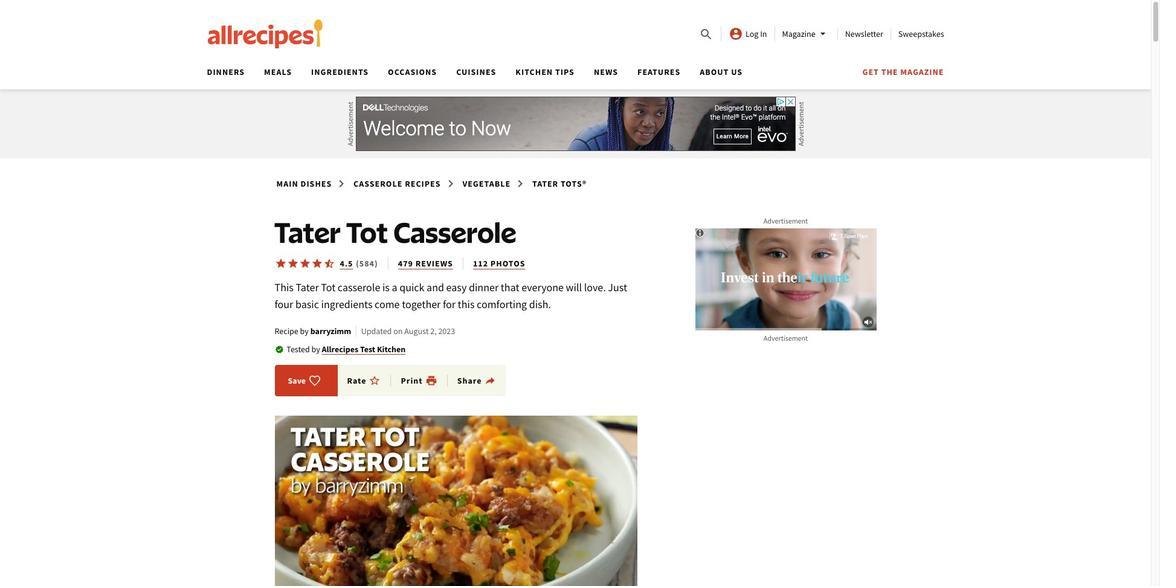 Task type: describe. For each thing, give the bounding box(es) containing it.
on
[[394, 326, 403, 337]]

this tater tot casserole is a quick and easy dinner that everyone will love. just four basic ingredients come together for this comforting dish.
[[275, 281, 628, 311]]

log in link
[[729, 27, 768, 41]]

the
[[882, 67, 899, 77]]

print
[[401, 376, 423, 387]]

ingredients
[[321, 297, 373, 311]]

barryzimm
[[311, 326, 352, 337]]

quick
[[400, 281, 425, 294]]

about
[[700, 67, 729, 77]]

ingredients link
[[311, 67, 369, 77]]

tater inside this tater tot casserole is a quick and easy dinner that everyone will love. just four basic ingredients come together for this comforting dish.
[[296, 281, 319, 294]]

rate
[[347, 376, 367, 387]]

features link
[[638, 67, 681, 77]]

features
[[638, 67, 681, 77]]

share image
[[485, 375, 497, 387]]

save
[[288, 376, 306, 387]]

reviews
[[416, 258, 453, 269]]

tater tot casserole
[[275, 215, 517, 250]]

3 chevron_right image from the left
[[513, 177, 528, 191]]

us
[[732, 67, 743, 77]]

allrecipes
[[322, 344, 359, 355]]

updated on august 2, 2023
[[361, 326, 455, 337]]

banner containing log in
[[0, 0, 1152, 89]]

vegetable link
[[461, 176, 513, 192]]

meals
[[264, 67, 292, 77]]

4.5 (584)
[[340, 258, 378, 269]]

1 vertical spatial kitchen
[[377, 344, 406, 355]]

search image
[[700, 27, 714, 42]]

tested
[[287, 344, 310, 355]]

four
[[275, 297, 293, 311]]

dish.
[[529, 297, 551, 311]]

479
[[398, 258, 414, 269]]

come
[[375, 297, 400, 311]]

this
[[458, 297, 475, 311]]

cuisines
[[457, 67, 497, 77]]

112
[[473, 258, 489, 269]]

tots®
[[561, 178, 587, 189]]

advertisement region
[[356, 97, 796, 151]]

cuisines link
[[457, 67, 497, 77]]

that
[[501, 281, 520, 294]]

easy
[[447, 281, 467, 294]]

get the magazine
[[863, 67, 945, 77]]

everyone
[[522, 281, 564, 294]]

share button
[[458, 375, 497, 387]]

3 star image from the left
[[299, 258, 311, 270]]

by for tested
[[312, 344, 320, 355]]

share
[[458, 376, 482, 387]]

get the magazine link
[[863, 67, 945, 77]]

together
[[402, 297, 441, 311]]

magazine
[[901, 67, 945, 77]]

vegetable
[[463, 178, 511, 189]]

news link
[[594, 67, 619, 77]]

by for recipe
[[300, 326, 309, 337]]

save button
[[284, 375, 325, 387]]

2 star image from the left
[[287, 258, 299, 270]]

home image
[[207, 19, 323, 48]]

is
[[383, 281, 390, 294]]

occasions
[[388, 67, 437, 77]]

newsletter
[[846, 28, 884, 39]]

ingredients
[[311, 67, 369, 77]]

star image
[[311, 258, 323, 270]]

0 vertical spatial tot
[[347, 215, 388, 250]]

a
[[392, 281, 398, 294]]

print button
[[401, 375, 438, 387]]

dinners link
[[207, 67, 245, 77]]

love.
[[585, 281, 606, 294]]

chevron_right image for dishes
[[335, 177, 349, 191]]

kitchen inside navigation
[[516, 67, 553, 77]]

479 reviews
[[398, 258, 453, 269]]

sweepstakes
[[899, 28, 945, 39]]



Task type: vqa. For each thing, say whether or not it's contained in the screenshot.
Olive Oil Shortage image
no



Task type: locate. For each thing, give the bounding box(es) containing it.
1 vertical spatial by
[[312, 344, 320, 355]]

video player application
[[275, 416, 638, 587]]

tater up basic
[[296, 281, 319, 294]]

casserole recipes
[[354, 178, 441, 189]]

0 vertical spatial tater
[[533, 178, 559, 189]]

account image
[[729, 27, 744, 41]]

august
[[405, 326, 429, 337]]

0 vertical spatial kitchen
[[516, 67, 553, 77]]

magazine
[[783, 28, 816, 39]]

0 vertical spatial casserole
[[354, 178, 403, 189]]

for
[[443, 297, 456, 311]]

favorite image
[[309, 375, 321, 387]]

about us link
[[700, 67, 743, 77]]

tips
[[556, 67, 575, 77]]

dishes
[[301, 178, 332, 189]]

recipe
[[275, 326, 299, 337]]

get
[[863, 67, 880, 77]]

tot up the (584)
[[347, 215, 388, 250]]

dinner
[[469, 281, 499, 294]]

caret_down image
[[816, 27, 831, 41]]

tater for tater tot casserole
[[275, 215, 341, 250]]

casserole
[[354, 178, 403, 189], [394, 215, 517, 250]]

star half image
[[323, 258, 335, 270]]

chevron_right image right recipes
[[444, 177, 458, 191]]

this
[[275, 281, 294, 294]]

chevron_right image right vegetable
[[513, 177, 528, 191]]

newsletter button
[[846, 28, 884, 39]]

casserole left recipes
[[354, 178, 403, 189]]

kitchen tips link
[[516, 67, 575, 77]]

tested by allrecipes test kitchen
[[287, 344, 406, 355]]

kitchen tips
[[516, 67, 575, 77]]

just
[[608, 281, 628, 294]]

by right tested
[[312, 344, 320, 355]]

about us
[[700, 67, 743, 77]]

occasions link
[[388, 67, 437, 77]]

dinners
[[207, 67, 245, 77]]

recipe by barryzimm
[[275, 326, 352, 337]]

main
[[277, 178, 299, 189]]

kitchen down on
[[377, 344, 406, 355]]

0 horizontal spatial chevron_right image
[[335, 177, 349, 191]]

1 vertical spatial tot
[[321, 281, 336, 294]]

star empty image
[[369, 375, 381, 387]]

1 chevron_right image from the left
[[335, 177, 349, 191]]

0 horizontal spatial tot
[[321, 281, 336, 294]]

4.5
[[340, 258, 353, 269]]

and
[[427, 281, 444, 294]]

tater tots®
[[533, 178, 587, 189]]

navigation containing dinners
[[197, 63, 945, 89]]

log
[[746, 28, 759, 39]]

comforting
[[477, 297, 527, 311]]

2023
[[439, 326, 455, 337]]

print image
[[425, 375, 438, 387]]

tater
[[533, 178, 559, 189], [275, 215, 341, 250], [296, 281, 319, 294]]

chevron_right image
[[335, 177, 349, 191], [444, 177, 458, 191], [513, 177, 528, 191]]

news
[[594, 67, 619, 77]]

star image
[[275, 258, 287, 270], [287, 258, 299, 270], [299, 258, 311, 270]]

112 photos
[[473, 258, 526, 269]]

magazine button
[[783, 27, 831, 41]]

banner
[[0, 0, 1152, 89]]

1 horizontal spatial kitchen
[[516, 67, 553, 77]]

star image left star half icon
[[299, 258, 311, 270]]

test
[[360, 344, 376, 355]]

by right recipe
[[300, 326, 309, 337]]

kitchen left tips
[[516, 67, 553, 77]]

1 horizontal spatial chevron_right image
[[444, 177, 458, 191]]

0 horizontal spatial kitchen
[[377, 344, 406, 355]]

allrecipes test kitchen link
[[322, 344, 406, 355]]

1 star image from the left
[[275, 258, 287, 270]]

0 vertical spatial by
[[300, 326, 309, 337]]

photos
[[491, 258, 526, 269]]

tot inside this tater tot casserole is a quick and easy dinner that everyone will love. just four basic ingredients come together for this comforting dish.
[[321, 281, 336, 294]]

log in
[[746, 28, 768, 39]]

1 vertical spatial casserole
[[394, 215, 517, 250]]

tater tots® link
[[531, 176, 589, 192]]

1 vertical spatial tater
[[275, 215, 341, 250]]

2 horizontal spatial chevron_right image
[[513, 177, 528, 191]]

(584)
[[356, 258, 378, 269]]

tater left tots®
[[533, 178, 559, 189]]

will
[[566, 281, 582, 294]]

recipes
[[405, 178, 441, 189]]

casserole recipes link
[[352, 176, 443, 192]]

navigation
[[197, 63, 945, 89]]

in
[[761, 28, 768, 39]]

1 horizontal spatial tot
[[347, 215, 388, 250]]

tater for tater tots®
[[533, 178, 559, 189]]

casserole
[[338, 281, 381, 294]]

kitchen
[[516, 67, 553, 77], [377, 344, 406, 355]]

main dishes
[[277, 178, 332, 189]]

updated
[[361, 326, 392, 337]]

tot down star half icon
[[321, 281, 336, 294]]

1 horizontal spatial by
[[312, 344, 320, 355]]

0 horizontal spatial by
[[300, 326, 309, 337]]

basic
[[296, 297, 319, 311]]

star image left star icon
[[287, 258, 299, 270]]

2 vertical spatial tater
[[296, 281, 319, 294]]

chevron_right image right "dishes"
[[335, 177, 349, 191]]

tater up star icon
[[275, 215, 341, 250]]

2 chevron_right image from the left
[[444, 177, 458, 191]]

rate button
[[347, 375, 392, 387]]

star image up "this"
[[275, 258, 287, 270]]

by
[[300, 326, 309, 337], [312, 344, 320, 355]]

sweepstakes link
[[899, 28, 945, 39]]

chevron_right image for recipes
[[444, 177, 458, 191]]

casserole up reviews
[[394, 215, 517, 250]]

main dishes link
[[275, 176, 334, 192]]

meals link
[[264, 67, 292, 77]]

2,
[[431, 326, 437, 337]]



